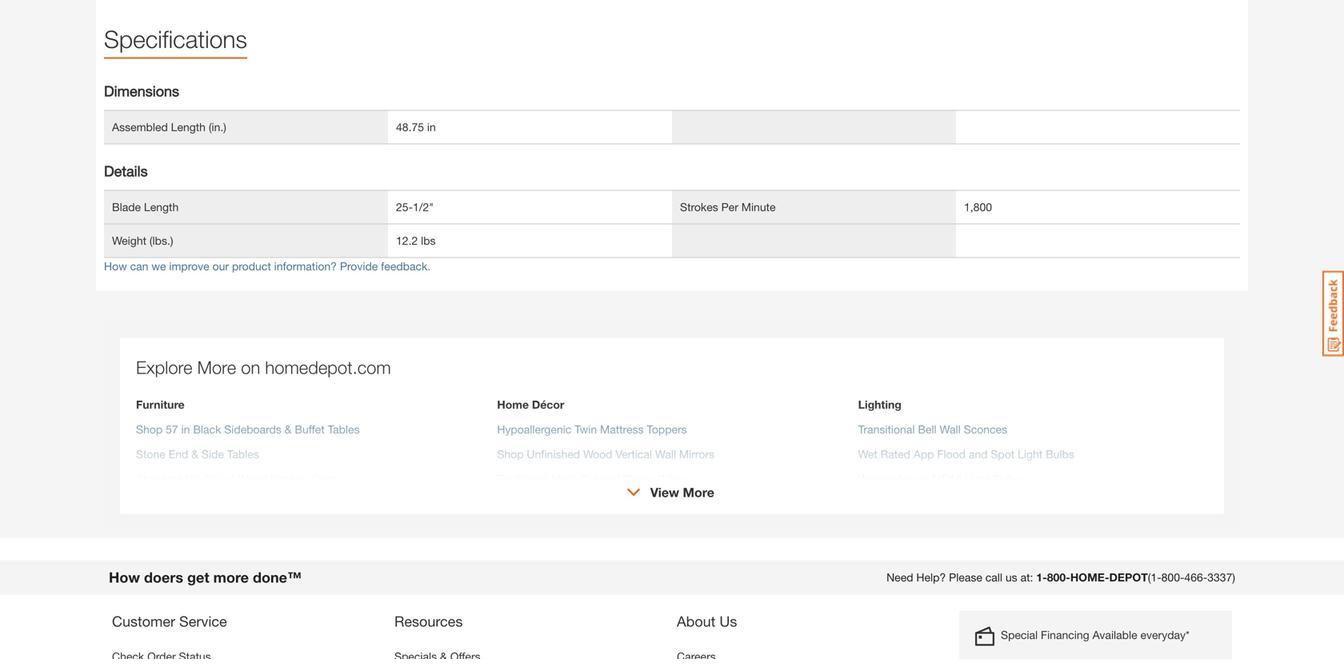 Task type: locate. For each thing, give the bounding box(es) containing it.
more left on
[[197, 357, 236, 378]]

black
[[193, 423, 221, 436]]

wood
[[583, 448, 612, 461], [238, 472, 267, 486]]

in right 57
[[181, 423, 190, 436]]

wall right bell
[[940, 423, 961, 436]]

0 vertical spatial more
[[197, 357, 236, 378]]

how
[[104, 260, 127, 273], [109, 569, 140, 586]]

1 vertical spatial tables
[[227, 448, 259, 461]]

at:
[[1021, 571, 1033, 584]]

length left the (in.)
[[171, 121, 206, 134]]

57
[[166, 423, 178, 436]]

depot
[[1109, 571, 1148, 584]]

can
[[130, 260, 148, 273]]

toppers
[[647, 423, 687, 436]]

1 vertical spatial mirrors
[[609, 497, 644, 510]]

special
[[1001, 628, 1038, 642]]

mirrors
[[679, 448, 715, 461], [609, 497, 644, 510]]

our
[[212, 260, 229, 273]]

1/2"
[[413, 201, 434, 214]]

floor
[[580, 497, 606, 510]]

tables down shop 57 in black sideboards & buffet tables link
[[227, 448, 259, 461]]

specifications
[[104, 25, 247, 53]]

wet rated app flood and spot light bulbs link
[[858, 448, 1074, 461]]

furniture
[[136, 398, 185, 411]]

0 horizontal spatial more
[[197, 357, 236, 378]]

wall
[[940, 423, 961, 436], [655, 448, 676, 461]]

multi-
[[552, 472, 581, 486]]

1 horizontal spatial in
[[427, 121, 436, 134]]

mr16
[[932, 472, 962, 486]]

resources
[[394, 613, 463, 630]]

explore more on homedepot.com
[[136, 357, 391, 378]]

more
[[197, 357, 236, 378], [683, 485, 714, 500]]

shop 57 in black sideboards & buffet tables
[[136, 423, 360, 436]]

(1-
[[1148, 571, 1161, 584]]

flood
[[937, 448, 966, 461]]

customer
[[112, 613, 175, 630]]

48.75 in
[[396, 121, 436, 134]]

call
[[985, 571, 1002, 584]]

1 horizontal spatial shop
[[497, 448, 524, 461]]

blade
[[112, 201, 141, 214]]

weight
[[112, 234, 146, 247]]

length for dimensions
[[171, 121, 206, 134]]

466-
[[1184, 571, 1208, 584]]

0 vertical spatial in
[[427, 121, 436, 134]]

more inside the 'view more' "button"
[[683, 485, 714, 500]]

2 800- from the left
[[1161, 571, 1184, 584]]

0 horizontal spatial 800-
[[1047, 571, 1070, 584]]

0 horizontal spatial light
[[965, 472, 990, 486]]

0 horizontal spatial &
[[191, 448, 198, 461]]

view more
[[650, 485, 714, 500]]

how for how doers get more done™
[[109, 569, 140, 586]]

special financing available everyday*
[[1001, 628, 1190, 642]]

mirrors up pillows
[[679, 448, 715, 461]]

800- right at:
[[1047, 571, 1070, 584]]

standard (40-55 in.) wood kitchen carts link
[[136, 472, 339, 486]]

stone end & side tables link
[[136, 448, 259, 461]]

0 horizontal spatial mirrors
[[609, 497, 644, 510]]

view more button
[[650, 483, 714, 502]]

explore
[[136, 357, 192, 378]]

1 vertical spatial shop
[[497, 448, 524, 461]]

1 vertical spatial length
[[144, 201, 179, 214]]

1 horizontal spatial &
[[285, 423, 292, 436]]

unfinished
[[527, 448, 580, 461]]

0 vertical spatial shop
[[136, 423, 163, 436]]

in
[[427, 121, 436, 134], [181, 423, 190, 436]]

hypoallergenic twin mattress toppers
[[497, 423, 687, 436]]

1 vertical spatial how
[[109, 569, 140, 586]]

1 vertical spatial &
[[191, 448, 198, 461]]

us
[[720, 613, 737, 630]]

0 vertical spatial length
[[171, 121, 206, 134]]

glam rectangle floor mirrors link
[[497, 497, 644, 510]]

app
[[914, 448, 934, 461]]

how left can at the left of the page
[[104, 260, 127, 273]]

mattress
[[600, 423, 644, 436]]

wall down the toppers
[[655, 448, 676, 461]]

westinghouse mr16 light bulbs
[[858, 472, 1021, 486]]

hypoallergenic twin mattress toppers link
[[497, 423, 687, 436]]

shop left 57
[[136, 423, 163, 436]]

more right view
[[683, 485, 714, 500]]

wood up colored at the left bottom of page
[[583, 448, 612, 461]]

transitional bell wall sconces link
[[858, 423, 1007, 436]]

mirrors down more link image
[[609, 497, 644, 510]]

dimensions
[[104, 83, 179, 100]]

how doers get more done™
[[109, 569, 302, 586]]

0 vertical spatial &
[[285, 423, 292, 436]]

1 horizontal spatial more
[[683, 485, 714, 500]]

shop
[[136, 423, 163, 436], [497, 448, 524, 461]]

details
[[104, 163, 148, 180]]

1 horizontal spatial tables
[[328, 423, 360, 436]]

customer service
[[112, 613, 227, 630]]

12.2
[[396, 234, 418, 247]]

& left buffet
[[285, 423, 292, 436]]

twin
[[575, 423, 597, 436]]

1 horizontal spatial 800-
[[1161, 571, 1184, 584]]

800-
[[1047, 571, 1070, 584], [1161, 571, 1184, 584]]

wet rated app flood and spot light bulbs
[[858, 448, 1074, 461]]

0 vertical spatial wall
[[940, 423, 961, 436]]

1 vertical spatial bulbs
[[993, 472, 1021, 486]]

1 horizontal spatial light
[[1018, 448, 1043, 461]]

length up (lbs.)
[[144, 201, 179, 214]]

1 vertical spatial in
[[181, 423, 190, 436]]

1 vertical spatial wall
[[655, 448, 676, 461]]

home décor
[[497, 398, 564, 411]]

& right end
[[191, 448, 198, 461]]

800- right depot
[[1161, 571, 1184, 584]]

shop up traditional
[[497, 448, 524, 461]]

product
[[232, 260, 271, 273]]

about
[[677, 613, 716, 630]]

wood right in.)
[[238, 472, 267, 486]]

more for explore
[[197, 357, 236, 378]]

0 horizontal spatial shop
[[136, 423, 163, 436]]

get
[[187, 569, 209, 586]]

and
[[969, 448, 988, 461]]

how for how can we improve our product information? provide feedback.
[[104, 260, 127, 273]]

shop for shop unfinished wood vertical wall mirrors
[[497, 448, 524, 461]]

spot
[[991, 448, 1015, 461]]

1 800- from the left
[[1047, 571, 1070, 584]]

bulbs down "spot"
[[993, 472, 1021, 486]]

in right 48.75
[[427, 121, 436, 134]]

1 vertical spatial more
[[683, 485, 714, 500]]

light right "spot"
[[1018, 448, 1043, 461]]

tables
[[328, 423, 360, 436], [227, 448, 259, 461]]

light down and
[[965, 472, 990, 486]]

1-
[[1036, 571, 1047, 584]]

0 vertical spatial how
[[104, 260, 127, 273]]

tables right buffet
[[328, 423, 360, 436]]

(lbs.)
[[150, 234, 173, 247]]

stone end & side tables
[[136, 448, 259, 461]]

1 horizontal spatial mirrors
[[679, 448, 715, 461]]

bulbs right "spot"
[[1046, 448, 1074, 461]]

1 vertical spatial wood
[[238, 472, 267, 486]]

feedback.
[[381, 260, 431, 273]]

0 horizontal spatial tables
[[227, 448, 259, 461]]

0 vertical spatial bulbs
[[1046, 448, 1074, 461]]

0 vertical spatial wood
[[583, 448, 612, 461]]

how left doers
[[109, 569, 140, 586]]

traditional multi-colored throw pillows link
[[497, 472, 693, 486]]



Task type: vqa. For each thing, say whether or not it's contained in the screenshot.
call on the bottom right
yes



Task type: describe. For each thing, give the bounding box(es) containing it.
0 horizontal spatial wood
[[238, 472, 267, 486]]

westinghouse mr16 light bulbs link
[[858, 472, 1021, 486]]

provide
[[340, 260, 378, 273]]

financing
[[1041, 628, 1089, 642]]

traditional
[[497, 472, 549, 486]]

homedepot.com
[[265, 357, 391, 378]]

length for details
[[144, 201, 179, 214]]

0 vertical spatial light
[[1018, 448, 1043, 461]]

minute
[[741, 201, 776, 214]]

1 horizontal spatial bulbs
[[1046, 448, 1074, 461]]

everyday*
[[1141, 628, 1190, 642]]

more for view
[[683, 485, 714, 500]]

rated
[[881, 448, 910, 461]]

doers
[[144, 569, 183, 586]]

0 horizontal spatial wall
[[655, 448, 676, 461]]

in.)
[[220, 472, 235, 486]]

(in.)
[[209, 121, 226, 134]]

how can we improve our product information? provide feedback.
[[104, 260, 431, 273]]

vertical
[[616, 448, 652, 461]]

shop for shop 57 in black sideboards & buffet tables
[[136, 423, 163, 436]]

information?
[[274, 260, 337, 273]]

hypoallergenic
[[497, 423, 571, 436]]

stone
[[136, 448, 165, 461]]

25-
[[396, 201, 413, 214]]

colored
[[581, 472, 620, 486]]

décor
[[532, 398, 564, 411]]

0 horizontal spatial in
[[181, 423, 190, 436]]

rectangle
[[527, 497, 577, 510]]

0 vertical spatial mirrors
[[679, 448, 715, 461]]

0 horizontal spatial bulbs
[[993, 472, 1021, 486]]

55
[[205, 472, 217, 486]]

about us
[[677, 613, 737, 630]]

25-1/2"
[[396, 201, 434, 214]]

standard
[[136, 472, 182, 486]]

1 horizontal spatial wall
[[940, 423, 961, 436]]

service
[[179, 613, 227, 630]]

throw
[[623, 472, 654, 486]]

home-
[[1070, 571, 1109, 584]]

glam rectangle floor mirrors
[[497, 497, 644, 510]]

kitchen
[[270, 472, 308, 486]]

shop unfinished wood vertical wall mirrors link
[[497, 448, 715, 461]]

buffet
[[295, 423, 325, 436]]

wet
[[858, 448, 877, 461]]

1,800
[[964, 201, 992, 214]]

glam
[[497, 497, 524, 510]]

end
[[169, 448, 188, 461]]

(40-
[[185, 472, 205, 486]]

blade length
[[112, 201, 179, 214]]

more
[[213, 569, 249, 586]]

1 horizontal spatial wood
[[583, 448, 612, 461]]

transitional bell wall sconces
[[858, 423, 1007, 436]]

shop 57 in black sideboards & buffet tables link
[[136, 423, 360, 436]]

0 vertical spatial tables
[[328, 423, 360, 436]]

strokes per minute
[[680, 201, 776, 214]]

standard (40-55 in.) wood kitchen carts
[[136, 472, 339, 486]]

home
[[497, 398, 529, 411]]

3337)
[[1207, 571, 1235, 584]]

feedback link image
[[1323, 270, 1344, 357]]

assembled length (in.)
[[112, 121, 226, 134]]

48.75
[[396, 121, 424, 134]]

assembled
[[112, 121, 168, 134]]

us
[[1006, 571, 1017, 584]]

pillows
[[657, 472, 693, 486]]

on
[[241, 357, 260, 378]]

transitional
[[858, 423, 915, 436]]

strokes
[[680, 201, 718, 214]]

1 vertical spatial light
[[965, 472, 990, 486]]

help?
[[916, 571, 946, 584]]

done™
[[253, 569, 302, 586]]

available
[[1093, 628, 1137, 642]]

shop unfinished wood vertical wall mirrors
[[497, 448, 715, 461]]

bell
[[918, 423, 937, 436]]

need help? please call us at: 1-800-home-depot (1-800-466-3337)
[[887, 571, 1235, 584]]

12.2 lbs
[[396, 234, 436, 247]]

need
[[887, 571, 913, 584]]

weight (lbs.)
[[112, 234, 173, 247]]

more link image
[[627, 488, 641, 497]]

lighting
[[858, 398, 902, 411]]

please
[[949, 571, 982, 584]]



